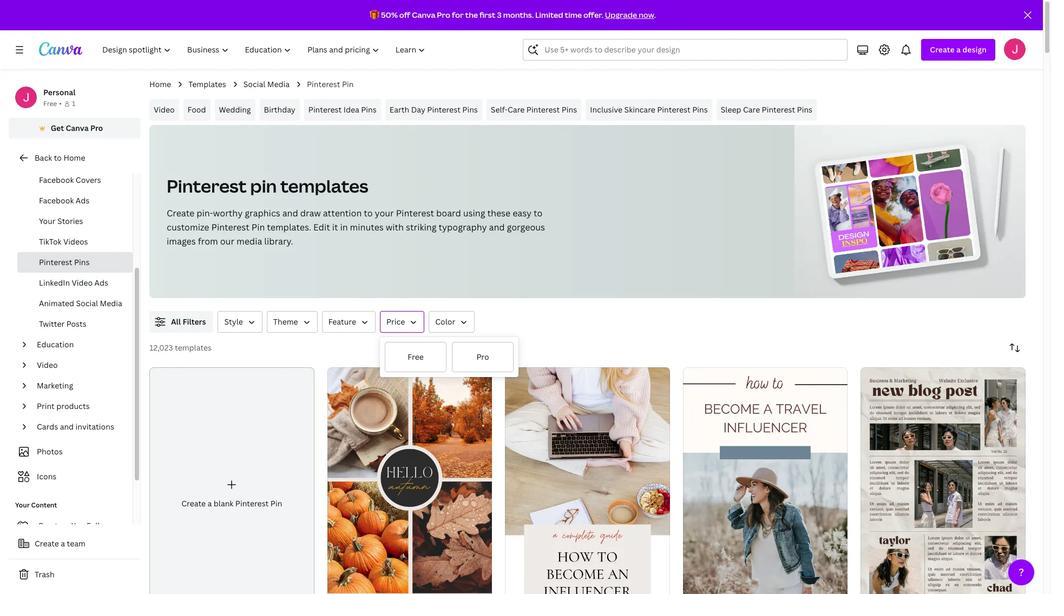 Task type: describe. For each thing, give the bounding box(es) containing it.
ads inside 'link'
[[95, 278, 108, 288]]

marketing
[[37, 381, 73, 391]]

a for team
[[61, 539, 65, 549]]

draw
[[300, 207, 321, 219]]

pinterest down pinterest pin
[[309, 105, 342, 115]]

create a blank pinterest pin element
[[149, 368, 314, 595]]

free for free
[[408, 352, 424, 362]]

care for sleep
[[744, 105, 761, 115]]

pinterest right sleep
[[762, 105, 796, 115]]

get
[[51, 123, 64, 133]]

.
[[655, 10, 656, 20]]

home link
[[149, 79, 171, 90]]

facebook ads
[[39, 196, 89, 206]]

blank
[[214, 499, 234, 509]]

for
[[452, 10, 464, 20]]

our
[[220, 236, 235, 248]]

pins for inclusive skincare pinterest pins
[[693, 105, 708, 115]]

months.
[[504, 10, 534, 20]]

get canva pro button
[[9, 118, 141, 139]]

price
[[387, 317, 405, 327]]

icons link
[[15, 467, 126, 487]]

pinterest pins
[[39, 257, 90, 268]]

0 horizontal spatial home
[[64, 153, 85, 163]]

invitations
[[76, 422, 114, 432]]

templates.
[[267, 222, 311, 233]]

0 horizontal spatial ads
[[76, 196, 89, 206]]

pinterest right blank
[[236, 499, 269, 509]]

wedding
[[219, 105, 251, 115]]

12,023
[[149, 343, 173, 353]]

pinterest up striking
[[396, 207, 434, 219]]

inclusive
[[591, 105, 623, 115]]

earth day pinterest pins link
[[386, 99, 482, 121]]

pinterest up pin-
[[167, 174, 247, 198]]

cards and invitations
[[37, 422, 114, 432]]

animated social media link
[[17, 294, 133, 314]]

now
[[639, 10, 655, 20]]

get canva pro
[[51, 123, 103, 133]]

all filters button
[[149, 311, 214, 333]]

pin
[[250, 174, 277, 198]]

your for your stories
[[39, 216, 56, 226]]

trash
[[35, 570, 55, 580]]

education
[[37, 340, 74, 350]]

facebook ads link
[[17, 191, 133, 211]]

your stories link
[[17, 211, 133, 232]]

attention
[[323, 207, 362, 219]]

the
[[466, 10, 478, 20]]

Sort by button
[[1005, 337, 1026, 359]]

0 vertical spatial pin
[[342, 79, 354, 89]]

facebook covers
[[39, 175, 101, 185]]

create a design
[[931, 44, 987, 55]]

pro button
[[452, 342, 515, 373]]

create a blank pinterest pin
[[182, 499, 282, 509]]

content
[[31, 501, 57, 510]]

these
[[488, 207, 511, 219]]

marketing link
[[32, 376, 126, 396]]

time
[[565, 10, 582, 20]]

twitter
[[39, 319, 65, 329]]

your
[[375, 207, 394, 219]]

pins for self-care pinterest pins
[[562, 105, 578, 115]]

2 horizontal spatial to
[[534, 207, 543, 219]]

create a blank pinterest pin link
[[149, 368, 314, 595]]

pinterest right self-
[[527, 105, 560, 115]]

sleep care pinterest pins link
[[717, 99, 817, 121]]

cards and invitations link
[[32, 417, 126, 438]]

create a team
[[35, 539, 86, 549]]

0 vertical spatial pro
[[437, 10, 451, 20]]

create for create a design
[[931, 44, 955, 55]]

off
[[400, 10, 411, 20]]

personal
[[43, 87, 76, 97]]

twitter posts link
[[17, 314, 133, 335]]

linkedin video ads
[[39, 278, 108, 288]]

pinterest up pinterest idea pins
[[307, 79, 340, 89]]

back to home
[[35, 153, 85, 163]]

create pin-worthy graphics and draw attention to your pinterest board using these easy to customize pinterest pin templates. edit it in minutes with striking typography and gorgeous images from our media library.
[[167, 207, 545, 248]]

with
[[386, 222, 404, 233]]

style
[[224, 317, 243, 327]]

it
[[332, 222, 338, 233]]

all filters
[[171, 317, 206, 327]]

graphics
[[245, 207, 280, 219]]

inclusive skincare pinterest pins
[[591, 105, 708, 115]]

feature button
[[322, 311, 376, 333]]

your for your content
[[15, 501, 30, 510]]

self-care pinterest pins
[[491, 105, 578, 115]]

videos
[[63, 237, 88, 247]]

canva inside button
[[66, 123, 89, 133]]

pro inside button
[[90, 123, 103, 133]]

brown aesthetic modern elegant fashion lifestyle newspaper blog your story image
[[861, 368, 1026, 595]]

earth day pinterest pins
[[390, 105, 478, 115]]

day
[[411, 105, 426, 115]]

2 vertical spatial and
[[60, 422, 74, 432]]

all
[[171, 317, 181, 327]]

free button
[[385, 342, 447, 373]]

1 horizontal spatial to
[[364, 207, 373, 219]]

templates link
[[189, 79, 226, 90]]

team
[[67, 539, 86, 549]]

1
[[72, 99, 75, 108]]

video for video link to the top
[[154, 105, 175, 115]]

style button
[[218, 311, 263, 333]]

create a team button
[[9, 534, 141, 555]]

photos
[[37, 447, 63, 457]]

🎁 50% off canva pro for the first 3 months. limited time offer. upgrade now .
[[370, 10, 656, 20]]

james peterson image
[[1005, 38, 1026, 60]]

animated
[[39, 298, 74, 309]]

food
[[188, 105, 206, 115]]

0 horizontal spatial video link
[[32, 355, 126, 376]]



Task type: vqa. For each thing, say whether or not it's contained in the screenshot.
Search SEARCH BOX
yes



Task type: locate. For each thing, give the bounding box(es) containing it.
a inside dropdown button
[[957, 44, 961, 55]]

0 vertical spatial your
[[39, 216, 56, 226]]

templates
[[189, 79, 226, 89]]

follow
[[87, 521, 111, 531]]

None search field
[[523, 39, 848, 61]]

0 horizontal spatial to
[[54, 153, 62, 163]]

tiktok
[[39, 237, 62, 247]]

canva right get
[[66, 123, 89, 133]]

facebook for facebook covers
[[39, 175, 74, 185]]

upgrade now button
[[605, 10, 655, 20]]

pins for earth day pinterest pins
[[463, 105, 478, 115]]

ads down covers
[[76, 196, 89, 206]]

your content
[[15, 501, 57, 510]]

templates up "draw"
[[281, 174, 369, 198]]

sleep care pinterest pins
[[721, 105, 813, 115]]

stories
[[57, 216, 83, 226]]

1 vertical spatial ads
[[95, 278, 108, 288]]

theme button
[[267, 311, 318, 333]]

create inside 'button'
[[35, 539, 59, 549]]

1 vertical spatial video
[[72, 278, 93, 288]]

birthday
[[264, 105, 296, 115]]

free left •
[[43, 99, 57, 108]]

customize
[[167, 222, 209, 233]]

your up tiktok in the left of the page
[[39, 216, 56, 226]]

free for free •
[[43, 99, 57, 108]]

video
[[154, 105, 175, 115], [72, 278, 93, 288], [37, 360, 58, 370]]

pinterest up linkedin
[[39, 257, 72, 268]]

50%
[[381, 10, 398, 20]]

social
[[244, 79, 266, 89], [76, 298, 98, 309]]

pinterest pin templates
[[167, 174, 369, 198]]

1 vertical spatial canva
[[66, 123, 89, 133]]

striking
[[406, 222, 437, 233]]

orange black white collage autumn pumpkin coffee pinterest pin image
[[327, 368, 492, 595]]

linkedin
[[39, 278, 70, 288]]

photos link
[[15, 442, 126, 463]]

pins for sleep care pinterest pins
[[798, 105, 813, 115]]

media inside animated social media 'link'
[[100, 298, 122, 309]]

create left design at the right
[[931, 44, 955, 55]]

0 vertical spatial ads
[[76, 196, 89, 206]]

1 vertical spatial media
[[100, 298, 122, 309]]

video up marketing
[[37, 360, 58, 370]]

offer.
[[584, 10, 604, 20]]

media
[[267, 79, 290, 89], [100, 298, 122, 309]]

1 horizontal spatial home
[[149, 79, 171, 89]]

tiktok videos link
[[17, 232, 133, 252]]

price button
[[380, 311, 425, 333]]

0 horizontal spatial a
[[61, 539, 65, 549]]

1 vertical spatial facebook
[[39, 196, 74, 206]]

create
[[931, 44, 955, 55], [167, 207, 195, 219], [182, 499, 206, 509], [35, 539, 59, 549]]

1 facebook from the top
[[39, 175, 74, 185]]

theme
[[273, 317, 298, 327]]

create for create a blank pinterest pin
[[182, 499, 206, 509]]

edit
[[314, 222, 330, 233]]

back
[[35, 153, 52, 163]]

templates down the filters
[[175, 343, 212, 353]]

1 vertical spatial free
[[408, 352, 424, 362]]

2 horizontal spatial video
[[154, 105, 175, 115]]

1 horizontal spatial video link
[[149, 99, 179, 121]]

care for self-
[[508, 105, 525, 115]]

social inside 'link'
[[76, 298, 98, 309]]

video up "animated social media"
[[72, 278, 93, 288]]

pinterest down worthy
[[211, 222, 250, 233]]

facebook
[[39, 175, 74, 185], [39, 196, 74, 206]]

2 vertical spatial video
[[37, 360, 58, 370]]

video link up marketing
[[32, 355, 126, 376]]

1 horizontal spatial pro
[[437, 10, 451, 20]]

beige white black modern pinterest pin image
[[505, 368, 670, 595]]

from
[[198, 236, 218, 248]]

pinterest pin templates image
[[795, 125, 1026, 298], [825, 181, 879, 253]]

pinterest right skincare
[[658, 105, 691, 115]]

a left team
[[61, 539, 65, 549]]

video down home link
[[154, 105, 175, 115]]

back to home link
[[9, 147, 141, 169]]

pinterest pin
[[307, 79, 354, 89]]

create up customize
[[167, 207, 195, 219]]

canva right off
[[412, 10, 436, 20]]

upgrade
[[605, 10, 638, 20]]

to right 'easy'
[[534, 207, 543, 219]]

a left design at the right
[[957, 44, 961, 55]]

media up birthday
[[267, 79, 290, 89]]

facebook for facebook ads
[[39, 196, 74, 206]]

create inside dropdown button
[[931, 44, 955, 55]]

media
[[237, 236, 262, 248]]

and
[[283, 207, 298, 219], [489, 222, 505, 233], [60, 422, 74, 432]]

🎁
[[370, 10, 380, 20]]

social up wedding
[[244, 79, 266, 89]]

creators you follow
[[38, 521, 111, 531]]

education link
[[32, 335, 126, 355]]

limited
[[536, 10, 564, 20]]

1 horizontal spatial video
[[72, 278, 93, 288]]

0 vertical spatial home
[[149, 79, 171, 89]]

free
[[43, 99, 57, 108], [408, 352, 424, 362]]

create down creators
[[35, 539, 59, 549]]

1 vertical spatial video link
[[32, 355, 126, 376]]

0 horizontal spatial pin
[[252, 222, 265, 233]]

2 horizontal spatial and
[[489, 222, 505, 233]]

pro
[[437, 10, 451, 20], [90, 123, 103, 133], [477, 352, 489, 362]]

1 care from the left
[[508, 105, 525, 115]]

1 horizontal spatial social
[[244, 79, 266, 89]]

0 horizontal spatial social
[[76, 298, 98, 309]]

linkedin video ads link
[[17, 273, 133, 294]]

0 vertical spatial social
[[244, 79, 266, 89]]

0 vertical spatial and
[[283, 207, 298, 219]]

pin right blank
[[271, 499, 282, 509]]

1 horizontal spatial pin
[[271, 499, 282, 509]]

free down price button
[[408, 352, 424, 362]]

covers
[[76, 175, 101, 185]]

create for create a team
[[35, 539, 59, 549]]

top level navigation element
[[95, 39, 435, 61]]

1 horizontal spatial free
[[408, 352, 424, 362]]

pro inside button
[[477, 352, 489, 362]]

video for video link to the left
[[37, 360, 58, 370]]

0 vertical spatial video link
[[149, 99, 179, 121]]

pins inside 'link'
[[463, 105, 478, 115]]

home left templates
[[149, 79, 171, 89]]

color button
[[429, 311, 475, 333]]

create a design button
[[922, 39, 996, 61]]

1 horizontal spatial a
[[208, 499, 212, 509]]

1 vertical spatial home
[[64, 153, 85, 163]]

a
[[957, 44, 961, 55], [208, 499, 212, 509], [61, 539, 65, 549]]

in
[[340, 222, 348, 233]]

0 vertical spatial templates
[[281, 174, 369, 198]]

social media link
[[244, 79, 290, 90]]

0 horizontal spatial templates
[[175, 343, 212, 353]]

design
[[963, 44, 987, 55]]

pinterest inside 'link'
[[428, 105, 461, 115]]

0 horizontal spatial media
[[100, 298, 122, 309]]

1 horizontal spatial care
[[744, 105, 761, 115]]

1 horizontal spatial your
[[39, 216, 56, 226]]

facebook up your stories
[[39, 196, 74, 206]]

2 horizontal spatial pin
[[342, 79, 354, 89]]

social media
[[244, 79, 290, 89]]

create left blank
[[182, 499, 206, 509]]

create for create pin-worthy graphics and draw attention to your pinterest board using these easy to customize pinterest pin templates. edit it in minutes with striking typography and gorgeous images from our media library.
[[167, 207, 195, 219]]

0 vertical spatial canva
[[412, 10, 436, 20]]

2 vertical spatial pro
[[477, 352, 489, 362]]

video link down home link
[[149, 99, 179, 121]]

1 vertical spatial your
[[15, 501, 30, 510]]

Search search field
[[545, 40, 841, 60]]

cards
[[37, 422, 58, 432]]

0 vertical spatial video
[[154, 105, 175, 115]]

1 horizontal spatial media
[[267, 79, 290, 89]]

2 facebook from the top
[[39, 196, 74, 206]]

a left blank
[[208, 499, 212, 509]]

0 horizontal spatial free
[[43, 99, 57, 108]]

2 horizontal spatial pro
[[477, 352, 489, 362]]

free •
[[43, 99, 62, 108]]

filters
[[183, 317, 206, 327]]

•
[[59, 99, 62, 108]]

video link
[[149, 99, 179, 121], [32, 355, 126, 376]]

1 vertical spatial and
[[489, 222, 505, 233]]

1 vertical spatial pin
[[252, 222, 265, 233]]

beige feminine pinterest pin image
[[683, 368, 848, 595]]

0 horizontal spatial care
[[508, 105, 525, 115]]

home
[[149, 79, 171, 89], [64, 153, 85, 163]]

1 vertical spatial a
[[208, 499, 212, 509]]

a for blank
[[208, 499, 212, 509]]

pin down graphics
[[252, 222, 265, 233]]

1 vertical spatial social
[[76, 298, 98, 309]]

home up facebook covers link
[[64, 153, 85, 163]]

1 vertical spatial pro
[[90, 123, 103, 133]]

products
[[56, 401, 90, 412]]

0 horizontal spatial and
[[60, 422, 74, 432]]

pin up the idea
[[342, 79, 354, 89]]

0 horizontal spatial pro
[[90, 123, 103, 133]]

self-care pinterest pins link
[[487, 99, 582, 121]]

library.
[[264, 236, 293, 248]]

0 horizontal spatial your
[[15, 501, 30, 510]]

inclusive skincare pinterest pins link
[[586, 99, 713, 121]]

1 horizontal spatial and
[[283, 207, 298, 219]]

idea
[[344, 105, 360, 115]]

and right cards
[[60, 422, 74, 432]]

your left content
[[15, 501, 30, 510]]

facebook covers link
[[17, 170, 133, 191]]

create inside create pin-worthy graphics and draw attention to your pinterest board using these easy to customize pinterest pin templates. edit it in minutes with striking typography and gorgeous images from our media library.
[[167, 207, 195, 219]]

1 vertical spatial templates
[[175, 343, 212, 353]]

to right back
[[54, 153, 62, 163]]

ads up "animated social media"
[[95, 278, 108, 288]]

media down linkedin video ads 'link' on the left of the page
[[100, 298, 122, 309]]

1 horizontal spatial ads
[[95, 278, 108, 288]]

and down these
[[489, 222, 505, 233]]

2 care from the left
[[744, 105, 761, 115]]

social up "posts"
[[76, 298, 98, 309]]

gorgeous
[[507, 222, 545, 233]]

pinterest right day
[[428, 105, 461, 115]]

0 vertical spatial media
[[267, 79, 290, 89]]

to up minutes
[[364, 207, 373, 219]]

using
[[463, 207, 486, 219]]

sleep
[[721, 105, 742, 115]]

pin
[[342, 79, 354, 89], [252, 222, 265, 233], [271, 499, 282, 509]]

free inside 'button'
[[408, 352, 424, 362]]

0 horizontal spatial canva
[[66, 123, 89, 133]]

2 horizontal spatial a
[[957, 44, 961, 55]]

1 horizontal spatial templates
[[281, 174, 369, 198]]

a for design
[[957, 44, 961, 55]]

0 vertical spatial facebook
[[39, 175, 74, 185]]

print
[[37, 401, 55, 412]]

pin inside create pin-worthy graphics and draw attention to your pinterest board using these easy to customize pinterest pin templates. edit it in minutes with striking typography and gorgeous images from our media library.
[[252, 222, 265, 233]]

trash link
[[9, 564, 141, 586]]

and up templates.
[[283, 207, 298, 219]]

print products link
[[32, 396, 126, 417]]

media inside social media link
[[267, 79, 290, 89]]

0 horizontal spatial video
[[37, 360, 58, 370]]

images
[[167, 236, 196, 248]]

2 vertical spatial pin
[[271, 499, 282, 509]]

0 vertical spatial free
[[43, 99, 57, 108]]

your
[[39, 216, 56, 226], [15, 501, 30, 510]]

canva
[[412, 10, 436, 20], [66, 123, 89, 133]]

food link
[[183, 99, 210, 121]]

facebook up facebook ads
[[39, 175, 74, 185]]

0 vertical spatial a
[[957, 44, 961, 55]]

2 vertical spatial a
[[61, 539, 65, 549]]

posts
[[66, 319, 87, 329]]

video inside 'link'
[[72, 278, 93, 288]]

pinterest idea pins link
[[304, 99, 381, 121]]

earth
[[390, 105, 410, 115]]

a inside 'button'
[[61, 539, 65, 549]]

1 horizontal spatial canva
[[412, 10, 436, 20]]



